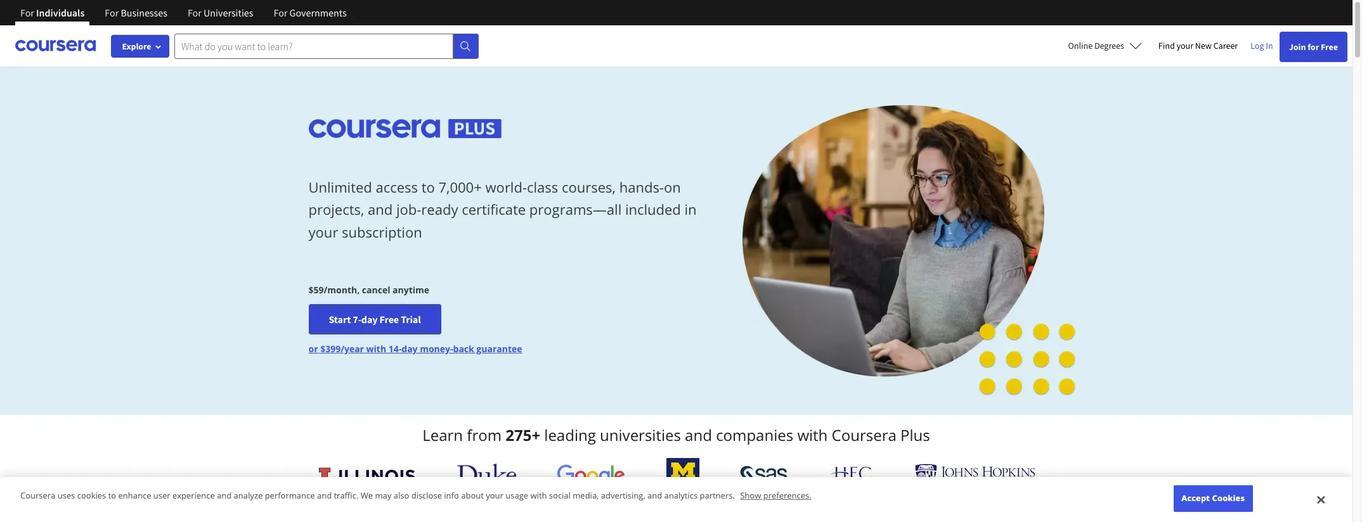 Task type: locate. For each thing, give the bounding box(es) containing it.
free
[[1322, 41, 1339, 53], [380, 314, 399, 326]]

in
[[1267, 40, 1274, 51]]

to up ready
[[422, 178, 435, 197]]

disclose
[[412, 491, 442, 502]]

with left 14-
[[366, 343, 386, 355]]

1 vertical spatial to
[[108, 491, 116, 502]]

with left social
[[531, 491, 547, 502]]

1 horizontal spatial day
[[402, 343, 418, 355]]

advertising,
[[601, 491, 646, 502]]

0 horizontal spatial free
[[380, 314, 399, 326]]

learn
[[423, 425, 463, 446]]

1 vertical spatial your
[[309, 222, 338, 241]]

coursera left 'uses'
[[20, 491, 55, 502]]

your right the about
[[486, 491, 504, 502]]

businesses
[[121, 6, 167, 19]]

1 vertical spatial free
[[380, 314, 399, 326]]

None search field
[[174, 33, 479, 59]]

may
[[375, 491, 392, 502]]

day inside button
[[362, 314, 378, 326]]

/year
[[341, 343, 364, 355]]

on
[[664, 178, 681, 197]]

2 vertical spatial your
[[486, 491, 504, 502]]

accept cookies
[[1182, 493, 1245, 505]]

we
[[361, 491, 373, 502]]

hec paris image
[[830, 463, 874, 489]]

for left governments
[[274, 6, 288, 19]]

degrees
[[1095, 40, 1125, 51]]

user
[[153, 491, 170, 502]]

with right companies
[[798, 425, 828, 446]]

log in link
[[1245, 38, 1280, 53]]

coursera up hec paris image
[[832, 425, 897, 446]]

with
[[366, 343, 386, 355], [798, 425, 828, 446], [531, 491, 547, 502]]

access
[[376, 178, 418, 197]]

1 horizontal spatial with
[[531, 491, 547, 502]]

for for businesses
[[105, 6, 119, 19]]

coursera plus image
[[309, 119, 502, 138]]

your right find
[[1177, 40, 1194, 51]]

to right cookies
[[108, 491, 116, 502]]

7,000+
[[439, 178, 482, 197]]

1 horizontal spatial free
[[1322, 41, 1339, 53]]

or
[[309, 343, 318, 355]]

for
[[1308, 41, 1320, 53]]

1 vertical spatial coursera
[[20, 491, 55, 502]]

2 horizontal spatial with
[[798, 425, 828, 446]]

ready
[[421, 200, 458, 219]]

1 vertical spatial with
[[798, 425, 828, 446]]

guarantee
[[477, 343, 523, 355]]

usage
[[506, 491, 529, 502]]

1 horizontal spatial your
[[486, 491, 504, 502]]

also
[[394, 491, 409, 502]]

0 horizontal spatial day
[[362, 314, 378, 326]]

for left "universities"
[[188, 6, 202, 19]]

show preferences. link
[[741, 491, 812, 502]]

accept cookies button
[[1174, 486, 1253, 513]]

0 vertical spatial day
[[362, 314, 378, 326]]

your
[[1177, 40, 1194, 51], [309, 222, 338, 241], [486, 491, 504, 502]]

find
[[1159, 40, 1175, 51]]

for
[[20, 6, 34, 19], [105, 6, 119, 19], [188, 6, 202, 19], [274, 6, 288, 19]]

explore button
[[111, 35, 169, 58]]

0 horizontal spatial your
[[309, 222, 338, 241]]

and up subscription
[[368, 200, 393, 219]]

preferences.
[[764, 491, 812, 502]]

universities
[[204, 6, 253, 19]]

0 horizontal spatial with
[[366, 343, 386, 355]]

1 horizontal spatial coursera
[[832, 425, 897, 446]]

1 for from the left
[[20, 6, 34, 19]]

1 vertical spatial day
[[402, 343, 418, 355]]

and
[[368, 200, 393, 219], [685, 425, 712, 446], [217, 491, 232, 502], [317, 491, 332, 502], [648, 491, 663, 502]]

and left analyze
[[217, 491, 232, 502]]

join for free
[[1290, 41, 1339, 53]]

universities
[[600, 425, 681, 446]]

0 vertical spatial free
[[1322, 41, 1339, 53]]

johns hopkins university image
[[915, 464, 1036, 488]]

accept
[[1182, 493, 1211, 505]]

cookies
[[77, 491, 106, 502]]

$399
[[321, 343, 341, 355]]

What do you want to learn? text field
[[174, 33, 454, 59]]

2 horizontal spatial your
[[1177, 40, 1194, 51]]

0 vertical spatial with
[[366, 343, 386, 355]]

explore
[[122, 41, 151, 52]]

free left trial
[[380, 314, 399, 326]]

day
[[362, 314, 378, 326], [402, 343, 418, 355]]

sas image
[[741, 466, 789, 486]]

career
[[1214, 40, 1239, 51]]

for individuals
[[20, 6, 85, 19]]

your down projects,
[[309, 222, 338, 241]]

3 for from the left
[[188, 6, 202, 19]]

back
[[453, 343, 474, 355]]

enhance
[[118, 491, 151, 502]]

1 horizontal spatial to
[[422, 178, 435, 197]]

and left traffic.
[[317, 491, 332, 502]]

0 vertical spatial to
[[422, 178, 435, 197]]

4 for from the left
[[274, 6, 288, 19]]

7-
[[353, 314, 362, 326]]

start 7-day free trial button
[[309, 305, 441, 335]]

governments
[[290, 6, 347, 19]]

0 horizontal spatial coursera
[[20, 491, 55, 502]]

2 for from the left
[[105, 6, 119, 19]]

for left individuals
[[20, 6, 34, 19]]

for left businesses
[[105, 6, 119, 19]]

trial
[[401, 314, 421, 326]]

show
[[741, 491, 762, 502]]

$59 /month, cancel anytime
[[309, 284, 430, 296]]

start 7-day free trial
[[329, 314, 421, 326]]

new
[[1196, 40, 1212, 51]]

day down $59 /month, cancel anytime
[[362, 314, 378, 326]]

14-
[[389, 343, 402, 355]]

plus
[[901, 425, 931, 446]]

free right for
[[1322, 41, 1339, 53]]

from
[[467, 425, 502, 446]]

day left the "money-"
[[402, 343, 418, 355]]

online degrees
[[1069, 40, 1125, 51]]

to
[[422, 178, 435, 197], [108, 491, 116, 502]]

coursera uses cookies to enhance user experience and analyze performance and traffic. we may also disclose info about your usage with social media, advertising, and analytics partners. show preferences.
[[20, 491, 812, 502]]

find your new career link
[[1153, 38, 1245, 54]]

experience
[[173, 491, 215, 502]]

coursera
[[832, 425, 897, 446], [20, 491, 55, 502]]



Task type: describe. For each thing, give the bounding box(es) containing it.
partners.
[[700, 491, 735, 502]]

media,
[[573, 491, 599, 502]]

for for universities
[[188, 6, 202, 19]]

join for free link
[[1280, 32, 1348, 62]]

google image
[[557, 464, 626, 488]]

for universities
[[188, 6, 253, 19]]

/month,
[[324, 284, 360, 296]]

unlimited
[[309, 178, 372, 197]]

cookies
[[1213, 493, 1245, 505]]

info
[[444, 491, 459, 502]]

for governments
[[274, 6, 347, 19]]

job-
[[396, 200, 422, 219]]

coursera image
[[15, 36, 96, 56]]

banner navigation
[[10, 0, 357, 35]]

learn from 275+ leading universities and companies with coursera plus
[[423, 425, 931, 446]]

class
[[527, 178, 558, 197]]

0 vertical spatial your
[[1177, 40, 1194, 51]]

world-
[[486, 178, 527, 197]]

for for governments
[[274, 6, 288, 19]]

hands-
[[620, 178, 664, 197]]

2 vertical spatial with
[[531, 491, 547, 502]]

university of michigan image
[[667, 459, 700, 494]]

university of illinois at urbana-champaign image
[[318, 466, 417, 486]]

performance
[[265, 491, 315, 502]]

0 horizontal spatial to
[[108, 491, 116, 502]]

or $399 /year with 14-day money-back guarantee
[[309, 343, 523, 355]]

and up university of michigan image
[[685, 425, 712, 446]]

money-
[[420, 343, 453, 355]]

analyze
[[234, 491, 263, 502]]

traffic.
[[334, 491, 359, 502]]

leading
[[545, 425, 596, 446]]

programs—all
[[530, 200, 622, 219]]

subscription
[[342, 222, 422, 241]]

unlimited access to 7,000+ world-class courses, hands-on projects, and job-ready certificate programs—all included in your subscription
[[309, 178, 697, 241]]

log
[[1251, 40, 1265, 51]]

in
[[685, 200, 697, 219]]

companies
[[716, 425, 794, 446]]

certificate
[[462, 200, 526, 219]]

uses
[[58, 491, 75, 502]]

and left the analytics
[[648, 491, 663, 502]]

join
[[1290, 41, 1307, 53]]

start
[[329, 314, 351, 326]]

275+
[[506, 425, 541, 446]]

cancel
[[362, 284, 390, 296]]

courses,
[[562, 178, 616, 197]]

duke university image
[[457, 464, 516, 485]]

online
[[1069, 40, 1093, 51]]

$59
[[309, 284, 324, 296]]

social
[[549, 491, 571, 502]]

log in
[[1251, 40, 1274, 51]]

find your new career
[[1159, 40, 1239, 51]]

your inside unlimited access to 7,000+ world-class courses, hands-on projects, and job-ready certificate programs—all included in your subscription
[[309, 222, 338, 241]]

analytics
[[665, 491, 698, 502]]

and inside unlimited access to 7,000+ world-class courses, hands-on projects, and job-ready certificate programs—all included in your subscription
[[368, 200, 393, 219]]

included
[[626, 200, 681, 219]]

individuals
[[36, 6, 85, 19]]

anytime
[[393, 284, 430, 296]]

online degrees button
[[1059, 32, 1153, 60]]

0 vertical spatial coursera
[[832, 425, 897, 446]]

free inside button
[[380, 314, 399, 326]]

for businesses
[[105, 6, 167, 19]]

projects,
[[309, 200, 364, 219]]

to inside unlimited access to 7,000+ world-class courses, hands-on projects, and job-ready certificate programs—all included in your subscription
[[422, 178, 435, 197]]

for for individuals
[[20, 6, 34, 19]]

about
[[461, 491, 484, 502]]



Task type: vqa. For each thing, say whether or not it's contained in the screenshot.
Expand my skills and career
no



